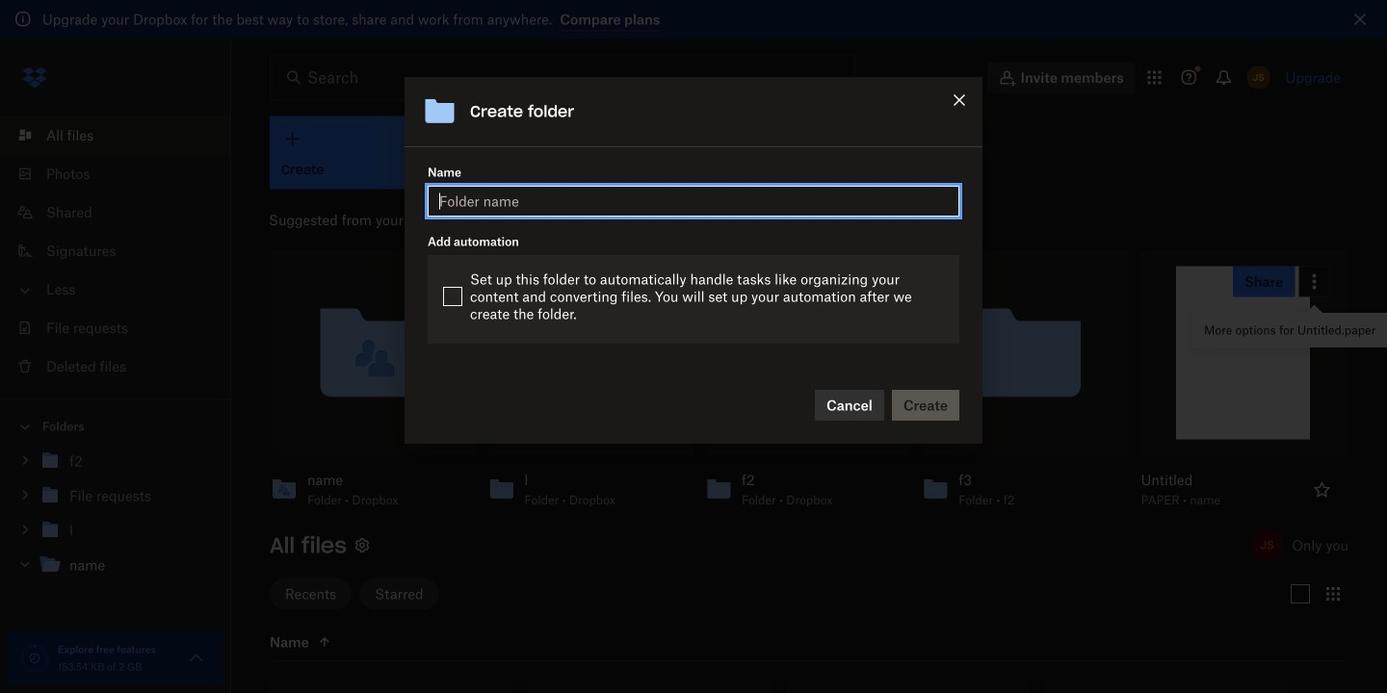 Task type: vqa. For each thing, say whether or not it's contained in the screenshot.
Search in folder "Dropbox" text box
no



Task type: locate. For each thing, give the bounding box(es) containing it.
Folder name input text field
[[439, 191, 948, 212]]

dialog
[[405, 77, 983, 444]]

less image
[[15, 281, 35, 301]]

alert
[[0, 0, 1387, 39]]

group
[[0, 440, 231, 597]]

list item
[[0, 116, 231, 155]]

list
[[0, 105, 231, 399]]

shared folder, name row
[[1045, 681, 1288, 694]]



Task type: describe. For each thing, give the bounding box(es) containing it.
folder, l row
[[787, 681, 1030, 694]]

dropbox image
[[15, 58, 54, 97]]

folder, file requests row
[[529, 681, 772, 694]]

folder, f2 row
[[271, 681, 514, 694]]



